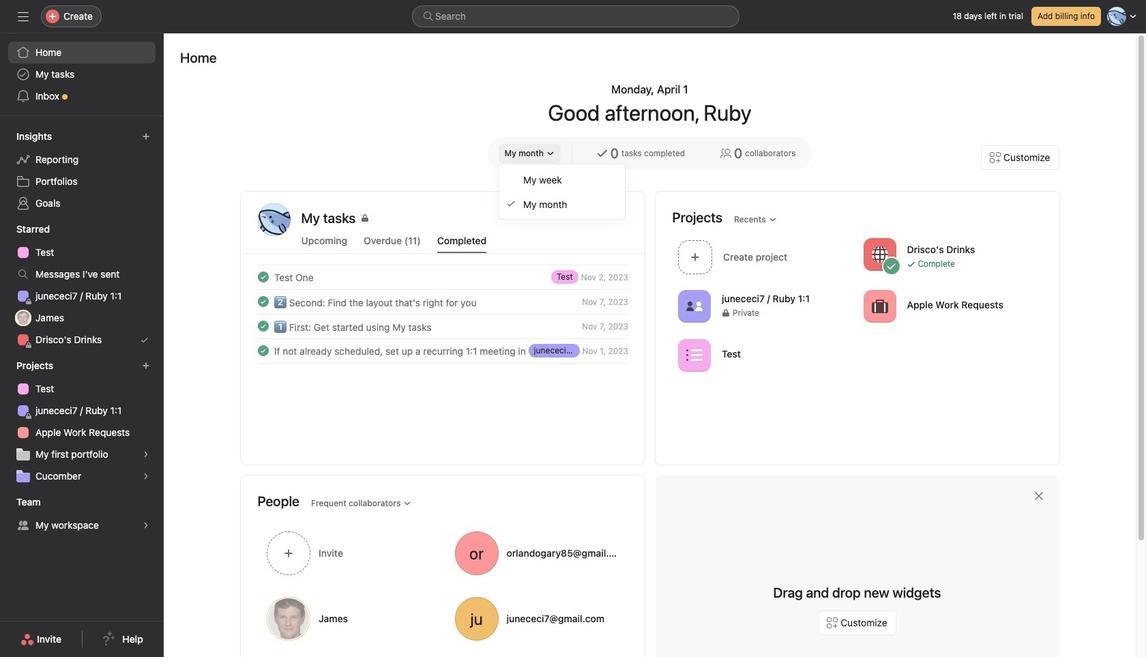 Task type: describe. For each thing, give the bounding box(es) containing it.
2 list item from the top
[[241, 289, 645, 314]]

projects element
[[0, 354, 164, 490]]

briefcase image
[[872, 298, 888, 314]]

view profile image
[[258, 203, 290, 236]]

completed image for 2nd completed checkbox from the bottom
[[255, 318, 271, 334]]

see details, my workspace image
[[142, 522, 150, 530]]

see details, my first portfolio image
[[142, 451, 150, 459]]

hide sidebar image
[[18, 11, 29, 22]]

insights element
[[0, 124, 164, 217]]

list image
[[686, 347, 703, 363]]

global element
[[0, 33, 164, 115]]

completed image for completed option associated with 4th list item from the bottom
[[255, 269, 271, 285]]

see details, cucomber image
[[142, 472, 150, 481]]

4 list item from the top
[[241, 339, 645, 363]]



Task type: locate. For each thing, give the bounding box(es) containing it.
1 vertical spatial completed image
[[255, 294, 271, 310]]

1 vertical spatial completed checkbox
[[255, 294, 271, 310]]

list item
[[241, 265, 645, 289], [241, 289, 645, 314], [241, 314, 645, 339], [241, 339, 645, 363]]

completed checkbox for 2nd list item from the top of the page
[[255, 294, 271, 310]]

list box
[[412, 5, 740, 27]]

0 vertical spatial completed image
[[255, 318, 271, 334]]

new insights image
[[142, 132, 150, 141]]

Completed checkbox
[[255, 318, 271, 334], [255, 343, 271, 359]]

teams element
[[0, 490, 164, 539]]

1 completed image from the top
[[255, 269, 271, 285]]

completed image
[[255, 269, 271, 285], [255, 294, 271, 310]]

3 list item from the top
[[241, 314, 645, 339]]

completed image for second completed checkbox from the top of the page
[[255, 343, 271, 359]]

1 vertical spatial completed image
[[255, 343, 271, 359]]

dismiss image
[[1034, 491, 1045, 502]]

2 completed checkbox from the top
[[255, 343, 271, 359]]

0 vertical spatial completed image
[[255, 269, 271, 285]]

completed image for 2nd list item from the top of the page completed option
[[255, 294, 271, 310]]

1 completed checkbox from the top
[[255, 318, 271, 334]]

1 list item from the top
[[241, 265, 645, 289]]

2 completed checkbox from the top
[[255, 294, 271, 310]]

starred element
[[0, 217, 164, 354]]

completed checkbox for 4th list item from the bottom
[[255, 269, 271, 285]]

globe image
[[872, 246, 888, 262]]

people image
[[686, 298, 703, 314]]

1 completed image from the top
[[255, 318, 271, 334]]

completed image
[[255, 318, 271, 334], [255, 343, 271, 359]]

1 completed checkbox from the top
[[255, 269, 271, 285]]

Completed checkbox
[[255, 269, 271, 285], [255, 294, 271, 310]]

new project or portfolio image
[[142, 362, 150, 370]]

2 completed image from the top
[[255, 294, 271, 310]]

0 vertical spatial completed checkbox
[[255, 318, 271, 334]]

1 vertical spatial completed checkbox
[[255, 343, 271, 359]]

0 vertical spatial completed checkbox
[[255, 269, 271, 285]]

2 completed image from the top
[[255, 343, 271, 359]]



Task type: vqa. For each thing, say whether or not it's contained in the screenshot.
See details, Cucomber icon
yes



